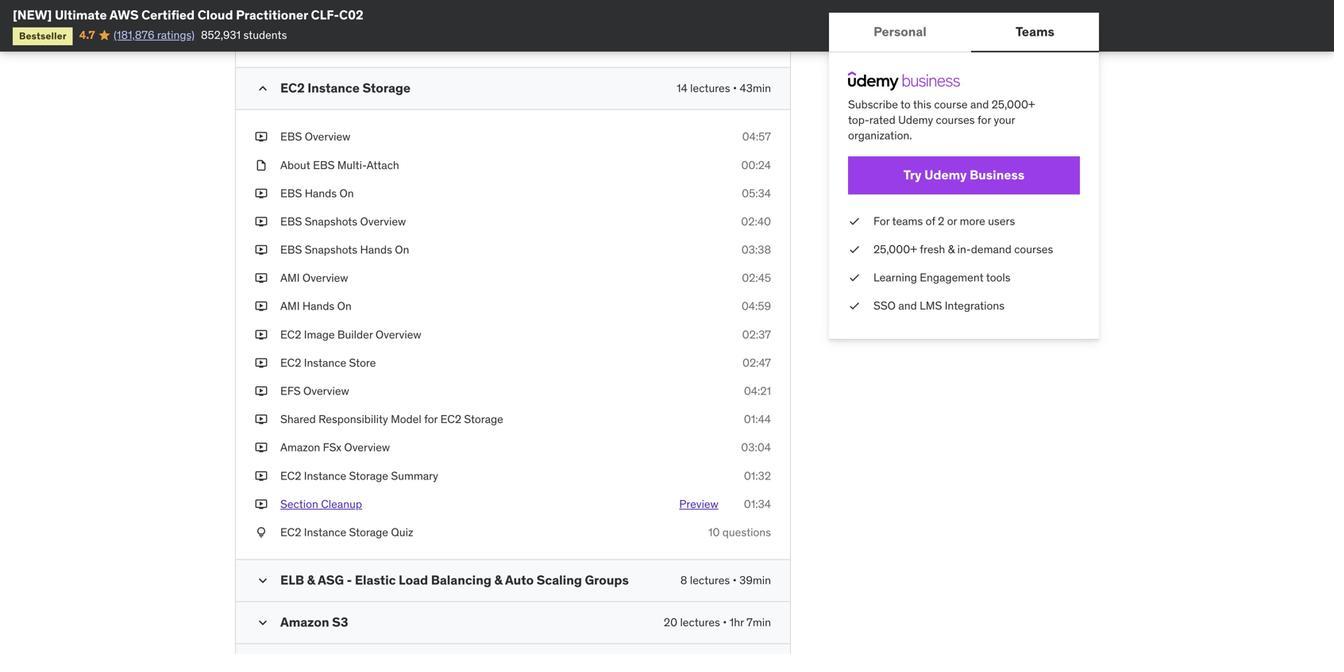 Task type: describe. For each thing, give the bounding box(es) containing it.
learning
[[874, 271, 918, 285]]

2
[[939, 214, 945, 228]]

questions
[[723, 526, 772, 540]]

ec2 instance storage
[[280, 80, 411, 96]]

overview up 'ami hands on'
[[303, 271, 348, 285]]

clf-
[[311, 7, 339, 23]]

852,931 students
[[201, 28, 287, 42]]

10
[[709, 526, 720, 540]]

c02
[[339, 7, 364, 23]]

amazon for amazon s3
[[280, 615, 329, 631]]

-
[[347, 573, 352, 589]]

more
[[960, 214, 986, 228]]

ebs left the multi- at top
[[313, 158, 335, 172]]

overview right builder
[[376, 328, 422, 342]]

ebs for ebs snapshots hands on
[[280, 243, 302, 257]]

learning engagement tools
[[874, 271, 1011, 285]]

elb & asg - elastic load balancing & auto scaling groups
[[280, 573, 629, 589]]

summary inside ec2 summary button
[[304, 5, 351, 19]]

ec2 summary
[[280, 5, 351, 19]]

ebs snapshots overview
[[280, 214, 406, 229]]

ebs for ebs hands on
[[280, 186, 302, 201]]

s3
[[332, 615, 348, 631]]

teams
[[1016, 23, 1055, 40]]

0 horizontal spatial 25,000+
[[874, 242, 918, 257]]

ec2 for ec2 summary
[[280, 5, 301, 19]]

1 horizontal spatial &
[[495, 573, 503, 589]]

ec2 for ec2 instance store
[[280, 356, 301, 370]]

1 vertical spatial summary
[[391, 469, 439, 483]]

02:47
[[743, 356, 772, 370]]

responsibility
[[319, 412, 388, 427]]

xsmall image for ebs snapshots hands on
[[255, 242, 268, 258]]

05:34
[[742, 186, 772, 201]]

try
[[904, 167, 922, 183]]

small image
[[255, 573, 271, 589]]

model
[[391, 412, 422, 427]]

amazon s3
[[280, 615, 348, 631]]

• for storage
[[733, 81, 737, 95]]

ec2 quiz
[[280, 33, 326, 47]]

fsx
[[323, 441, 342, 455]]

ec2 for ec2 instance storage quiz
[[280, 526, 301, 540]]

tools
[[987, 271, 1011, 285]]

7min
[[747, 616, 772, 630]]

section cleanup
[[280, 497, 362, 512]]

sso and lms integrations
[[874, 299, 1005, 313]]

overview up ebs snapshots hands on
[[360, 214, 406, 229]]

for
[[874, 214, 890, 228]]

03:04
[[742, 441, 772, 455]]

personal
[[874, 23, 927, 40]]

20 lectures • 1hr 7min
[[664, 616, 772, 630]]

certified
[[142, 7, 195, 23]]

ec2 instance store
[[280, 356, 376, 370]]

tab list containing personal
[[830, 13, 1100, 52]]

14 lectures • 43min
[[677, 81, 772, 95]]

aws
[[110, 7, 139, 23]]

1 vertical spatial udemy
[[925, 167, 967, 183]]

preview
[[680, 497, 719, 512]]

elastic
[[355, 573, 396, 589]]

1 vertical spatial hands
[[360, 243, 392, 257]]

business
[[970, 167, 1025, 183]]

1hr
[[730, 616, 744, 630]]

attach
[[367, 158, 399, 172]]

ami for ami overview
[[280, 271, 300, 285]]

01:32
[[744, 469, 772, 483]]

udemy business image
[[849, 72, 961, 91]]

4.7
[[79, 28, 95, 42]]

snapshots for overview
[[305, 214, 358, 229]]

auto
[[505, 573, 534, 589]]

2 vertical spatial •
[[723, 616, 727, 630]]

course
[[935, 97, 968, 112]]

2 horizontal spatial &
[[948, 242, 955, 257]]

ami hands on
[[280, 299, 352, 314]]

8
[[681, 574, 688, 588]]

04:21
[[744, 384, 772, 398]]

overview up about ebs multi-attach
[[305, 130, 351, 144]]

ebs for ebs snapshots overview
[[280, 214, 302, 229]]

storage for ec2 instance storage
[[363, 80, 411, 96]]

sso
[[874, 299, 896, 313]]

image
[[304, 328, 335, 342]]

shared
[[280, 412, 316, 427]]

integrations
[[945, 299, 1005, 313]]

about
[[280, 158, 310, 172]]

04:59
[[742, 299, 772, 314]]

25,000+ fresh & in-demand courses
[[874, 242, 1054, 257]]

ec2 for ec2 image builder overview
[[280, 328, 301, 342]]

xsmall image for ec2 instance storage summary
[[255, 469, 268, 484]]

ratings)
[[157, 28, 195, 42]]

storage for ec2 instance storage quiz
[[349, 526, 389, 540]]

instance for ec2 instance storage quiz
[[304, 526, 347, 540]]

try udemy business link
[[849, 156, 1081, 195]]

04:57
[[743, 130, 772, 144]]

03:38
[[742, 243, 772, 257]]

cleanup
[[321, 497, 362, 512]]

in-
[[958, 242, 972, 257]]

small image for ec2
[[255, 81, 271, 97]]

instance for ec2 instance storage
[[308, 80, 360, 96]]

this
[[914, 97, 932, 112]]

overview down ec2 instance store
[[304, 384, 349, 398]]

personal button
[[830, 13, 972, 51]]

lectures for amazon s3
[[681, 616, 721, 630]]

students
[[244, 28, 287, 42]]

hands for ebs hands on
[[305, 186, 337, 201]]

ec2 for ec2 instance storage
[[280, 80, 305, 96]]

43min
[[740, 81, 772, 95]]



Task type: vqa. For each thing, say whether or not it's contained in the screenshot.


Task type: locate. For each thing, give the bounding box(es) containing it.
0 vertical spatial snapshots
[[305, 214, 358, 229]]

section cleanup button
[[280, 497, 362, 512]]

subscribe
[[849, 97, 899, 112]]

ebs for ebs overview
[[280, 130, 302, 144]]

for left the your
[[978, 113, 992, 127]]

teams button
[[972, 13, 1100, 51]]

xsmall image for amazon fsx overview
[[255, 440, 268, 456]]

ami overview
[[280, 271, 348, 285]]

0 vertical spatial amazon
[[280, 441, 320, 455]]

1 snapshots from the top
[[305, 214, 358, 229]]

for right the model
[[424, 412, 438, 427]]

on for ebs hands on
[[340, 186, 354, 201]]

0 vertical spatial on
[[340, 186, 354, 201]]

for
[[978, 113, 992, 127], [424, 412, 438, 427]]

1 vertical spatial quiz
[[391, 526, 413, 540]]

lectures right 14
[[691, 81, 731, 95]]

load
[[399, 573, 428, 589]]

(181,876 ratings)
[[114, 28, 195, 42]]

storage
[[363, 80, 411, 96], [464, 412, 504, 427], [349, 469, 389, 483], [349, 526, 389, 540]]

and inside subscribe to this course and 25,000+ top‑rated udemy courses for your organization.
[[971, 97, 990, 112]]

2 vertical spatial lectures
[[681, 616, 721, 630]]

1 vertical spatial ami
[[280, 299, 300, 314]]

25,000+ up the your
[[992, 97, 1036, 112]]

on for ami hands on
[[337, 299, 352, 314]]

1 horizontal spatial quiz
[[391, 526, 413, 540]]

1 vertical spatial amazon
[[280, 615, 329, 631]]

xsmall image
[[255, 4, 268, 20], [255, 33, 268, 48], [255, 129, 268, 145], [255, 158, 268, 173], [255, 186, 268, 201], [849, 214, 861, 229], [255, 242, 268, 258], [255, 327, 268, 343], [255, 440, 268, 456], [255, 469, 268, 484], [255, 525, 268, 541]]

0 horizontal spatial for
[[424, 412, 438, 427]]

instance up the section cleanup
[[304, 469, 347, 483]]

snapshots down ebs snapshots overview
[[305, 243, 358, 257]]

organization.
[[849, 128, 913, 143]]

hands
[[305, 186, 337, 201], [360, 243, 392, 257], [303, 299, 335, 314]]

02:45
[[742, 271, 772, 285]]

lectures for ec2 instance storage
[[691, 81, 731, 95]]

groups
[[585, 573, 629, 589]]

ebs up about at the top of page
[[280, 130, 302, 144]]

instance for ec2 instance storage summary
[[304, 469, 347, 483]]

ebs snapshots hands on
[[280, 243, 410, 257]]

courses down the course
[[936, 113, 975, 127]]

0 vertical spatial udemy
[[899, 113, 934, 127]]

0 horizontal spatial courses
[[936, 113, 975, 127]]

2 amazon from the top
[[280, 615, 329, 631]]

courses right demand
[[1015, 242, 1054, 257]]

tab list
[[830, 13, 1100, 52]]

1 vertical spatial •
[[733, 574, 737, 588]]

02:37
[[743, 328, 772, 342]]

courses inside subscribe to this course and 25,000+ top‑rated udemy courses for your organization.
[[936, 113, 975, 127]]

amazon
[[280, 441, 320, 455], [280, 615, 329, 631]]

instance for ec2 instance store
[[304, 356, 347, 370]]

ec2 for ec2 instance storage summary
[[280, 469, 301, 483]]

1 ami from the top
[[280, 271, 300, 285]]

ebs hands on
[[280, 186, 354, 201]]

0 vertical spatial hands
[[305, 186, 337, 201]]

engagement
[[920, 271, 984, 285]]

1 vertical spatial on
[[395, 243, 410, 257]]

1 horizontal spatial 25,000+
[[992, 97, 1036, 112]]

ec2 instance storage quiz
[[280, 526, 413, 540]]

lectures right 20
[[681, 616, 721, 630]]

ec2 down ec2 quiz
[[280, 80, 305, 96]]

• left 39min
[[733, 574, 737, 588]]

top‑rated
[[849, 113, 896, 127]]

2 small image from the top
[[255, 615, 271, 631]]

balancing
[[431, 573, 492, 589]]

2 vertical spatial hands
[[303, 299, 335, 314]]

0 vertical spatial •
[[733, 81, 737, 95]]

02:40
[[742, 214, 772, 229]]

ec2 down "practitioner"
[[280, 33, 301, 47]]

& left in-
[[948, 242, 955, 257]]

0 vertical spatial courses
[[936, 113, 975, 127]]

ec2 up section
[[280, 469, 301, 483]]

ec2 for ec2 quiz
[[280, 33, 301, 47]]

multi-
[[338, 158, 367, 172]]

ec2 down section
[[280, 526, 301, 540]]

0 vertical spatial summary
[[304, 5, 351, 19]]

lectures
[[691, 81, 731, 95], [690, 574, 730, 588], [681, 616, 721, 630]]

ultimate
[[55, 7, 107, 23]]

0 horizontal spatial and
[[899, 299, 918, 313]]

shared responsibility model for ec2 storage
[[280, 412, 504, 427]]

0 vertical spatial lectures
[[691, 81, 731, 95]]

amazon down shared
[[280, 441, 320, 455]]

ebs
[[280, 130, 302, 144], [313, 158, 335, 172], [280, 186, 302, 201], [280, 214, 302, 229], [280, 243, 302, 257]]

1 vertical spatial lectures
[[690, 574, 730, 588]]

xsmall image for ebs hands on
[[255, 186, 268, 201]]

0 vertical spatial 25,000+
[[992, 97, 1036, 112]]

2 ami from the top
[[280, 299, 300, 314]]

xsmall image for ebs overview
[[255, 129, 268, 145]]

25,000+ inside subscribe to this course and 25,000+ top‑rated udemy courses for your organization.
[[992, 97, 1036, 112]]

and right sso
[[899, 299, 918, 313]]

25,000+ up learning
[[874, 242, 918, 257]]

1 amazon from the top
[[280, 441, 320, 455]]

01:34
[[744, 497, 772, 512]]

• left 1hr
[[723, 616, 727, 630]]

about ebs multi-attach
[[280, 158, 399, 172]]

[new] ultimate aws certified cloud practitioner clf-c02
[[13, 7, 364, 23]]

asg
[[318, 573, 344, 589]]

ec2 image builder overview
[[280, 328, 422, 342]]

storage up 'cleanup'
[[349, 469, 389, 483]]

to
[[901, 97, 911, 112]]

ami up 'ami hands on'
[[280, 271, 300, 285]]

20
[[664, 616, 678, 630]]

1 horizontal spatial courses
[[1015, 242, 1054, 257]]

1 horizontal spatial for
[[978, 113, 992, 127]]

hands for ami hands on
[[303, 299, 335, 314]]

snapshots for hands
[[305, 243, 358, 257]]

ebs overview
[[280, 130, 351, 144]]

0 horizontal spatial quiz
[[304, 33, 326, 47]]

1 vertical spatial courses
[[1015, 242, 1054, 257]]

overview up ec2 instance storage summary
[[344, 441, 390, 455]]

0 horizontal spatial summary
[[304, 5, 351, 19]]

ebs down about at the top of page
[[280, 186, 302, 201]]

instance up ebs overview
[[308, 80, 360, 96]]

quiz up load
[[391, 526, 413, 540]]

• for asg
[[733, 574, 737, 588]]

hands down ebs snapshots overview
[[360, 243, 392, 257]]

01:44
[[744, 412, 772, 427]]

8 lectures • 39min
[[681, 574, 772, 588]]

& left auto
[[495, 573, 503, 589]]

for inside subscribe to this course and 25,000+ top‑rated udemy courses for your organization.
[[978, 113, 992, 127]]

for teams of 2 or more users
[[874, 214, 1016, 228]]

ebs down ebs hands on
[[280, 214, 302, 229]]

storage right the model
[[464, 412, 504, 427]]

1 vertical spatial snapshots
[[305, 243, 358, 257]]

bestseller
[[19, 30, 67, 42]]

section
[[280, 497, 318, 512]]

small image
[[255, 81, 271, 97], [255, 615, 271, 631]]

1 vertical spatial and
[[899, 299, 918, 313]]

25,000+
[[992, 97, 1036, 112], [874, 242, 918, 257]]

ec2 up ec2 quiz
[[280, 5, 301, 19]]

amazon for amazon fsx overview
[[280, 441, 320, 455]]

summary down the model
[[391, 469, 439, 483]]

lectures for elb & asg - elastic load balancing & auto scaling groups
[[690, 574, 730, 588]]

1 vertical spatial for
[[424, 412, 438, 427]]

instance down section cleanup button in the left bottom of the page
[[304, 526, 347, 540]]

summary up ec2 quiz
[[304, 5, 351, 19]]

1 horizontal spatial and
[[971, 97, 990, 112]]

hands up image
[[303, 299, 335, 314]]

udemy down the 'this'
[[899, 113, 934, 127]]

instance down image
[[304, 356, 347, 370]]

on
[[340, 186, 354, 201], [395, 243, 410, 257], [337, 299, 352, 314]]

or
[[948, 214, 958, 228]]

demand
[[972, 242, 1012, 257]]

1 vertical spatial small image
[[255, 615, 271, 631]]

0 vertical spatial for
[[978, 113, 992, 127]]

xsmall image
[[255, 214, 268, 230], [849, 242, 861, 257], [849, 270, 861, 286], [255, 271, 268, 286], [849, 298, 861, 314], [255, 299, 268, 315], [255, 356, 268, 371], [255, 384, 268, 399], [255, 412, 268, 428], [255, 497, 268, 512]]

ec2 up efs
[[280, 356, 301, 370]]

of
[[926, 214, 936, 228]]

cloud
[[198, 7, 233, 23]]

small image down small icon at left
[[255, 615, 271, 631]]

storage up attach
[[363, 80, 411, 96]]

ec2 inside button
[[280, 5, 301, 19]]

xsmall image for about ebs multi-attach
[[255, 158, 268, 173]]

snapshots up ebs snapshots hands on
[[305, 214, 358, 229]]

practitioner
[[236, 7, 308, 23]]

[new]
[[13, 7, 52, 23]]

14
[[677, 81, 688, 95]]

quiz
[[304, 33, 326, 47], [391, 526, 413, 540]]

1 vertical spatial 25,000+
[[874, 242, 918, 257]]

10 questions
[[709, 526, 772, 540]]

ami down ami overview
[[280, 299, 300, 314]]

lectures right 8
[[690, 574, 730, 588]]

storage down 'cleanup'
[[349, 526, 389, 540]]

on down ebs snapshots overview
[[395, 243, 410, 257]]

scaling
[[537, 573, 582, 589]]

ami
[[280, 271, 300, 285], [280, 299, 300, 314]]

on up ebs snapshots overview
[[340, 186, 354, 201]]

ec2 instance storage summary
[[280, 469, 439, 483]]

ebs up ami overview
[[280, 243, 302, 257]]

ec2
[[280, 5, 301, 19], [280, 33, 301, 47], [280, 80, 305, 96], [280, 328, 301, 342], [280, 356, 301, 370], [441, 412, 462, 427], [280, 469, 301, 483], [280, 526, 301, 540]]

0 vertical spatial quiz
[[304, 33, 326, 47]]

ami for ami hands on
[[280, 299, 300, 314]]

ec2 right the model
[[441, 412, 462, 427]]

• left 43min
[[733, 81, 737, 95]]

summary
[[304, 5, 351, 19], [391, 469, 439, 483]]

storage for ec2 instance storage summary
[[349, 469, 389, 483]]

small image for amazon
[[255, 615, 271, 631]]

subscribe to this course and 25,000+ top‑rated udemy courses for your organization.
[[849, 97, 1036, 143]]

xsmall image for ec2 image builder overview
[[255, 327, 268, 343]]

small image down students at left top
[[255, 81, 271, 97]]

store
[[349, 356, 376, 370]]

ec2 left image
[[280, 328, 301, 342]]

udemy right try
[[925, 167, 967, 183]]

quiz down clf-
[[304, 33, 326, 47]]

hands down about ebs multi-attach
[[305, 186, 337, 201]]

amazon left the s3 at left bottom
[[280, 615, 329, 631]]

0 vertical spatial small image
[[255, 81, 271, 97]]

& right elb
[[307, 573, 315, 589]]

1 small image from the top
[[255, 81, 271, 97]]

xsmall image for ec2 instance storage quiz
[[255, 525, 268, 541]]

users
[[989, 214, 1016, 228]]

&
[[948, 242, 955, 257], [307, 573, 315, 589], [495, 573, 503, 589]]

39min
[[740, 574, 772, 588]]

1 horizontal spatial summary
[[391, 469, 439, 483]]

0 vertical spatial ami
[[280, 271, 300, 285]]

2 snapshots from the top
[[305, 243, 358, 257]]

852,931
[[201, 28, 241, 42]]

2 vertical spatial on
[[337, 299, 352, 314]]

builder
[[338, 328, 373, 342]]

0 horizontal spatial &
[[307, 573, 315, 589]]

efs overview
[[280, 384, 349, 398]]

on up ec2 image builder overview
[[337, 299, 352, 314]]

0 vertical spatial and
[[971, 97, 990, 112]]

udemy inside subscribe to this course and 25,000+ top‑rated udemy courses for your organization.
[[899, 113, 934, 127]]

fresh
[[920, 242, 946, 257]]

and right the course
[[971, 97, 990, 112]]

overview
[[305, 130, 351, 144], [360, 214, 406, 229], [303, 271, 348, 285], [376, 328, 422, 342], [304, 384, 349, 398], [344, 441, 390, 455]]



